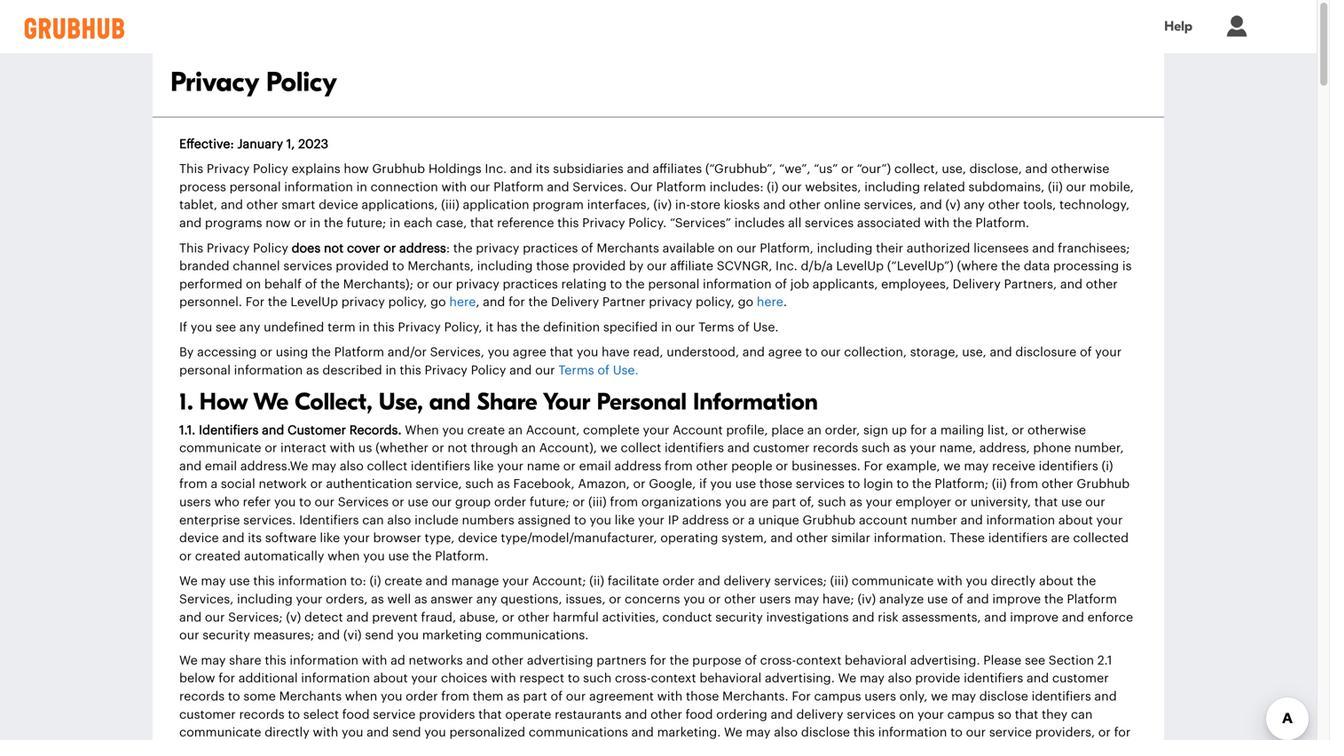 Task type: describe. For each thing, give the bounding box(es) containing it.
the up authorized
[[953, 217, 972, 229]]

0 horizontal spatial like
[[320, 532, 340, 545]]

this privacy policy explains how grubhub holdings inc. and its subsidiaries and affiliates ("grubhub", "we", "us" or "our") collect, use, disclose, and otherwise process personal information in connection with our platform and services. our platform includes: (i) our websites, including related subdomains, (ii) our mobile, tablet, and other smart device applications, (iii) application program interfaces, (iv) in-store kiosks and other online services, and (v) any other tools, technology, and programs now or in the future; in each case, that reference this privacy policy. "services" includes all services associated with the platform.
[[179, 163, 1134, 229]]

platform;
[[935, 478, 989, 490]]

or down account),
[[563, 460, 576, 472]]

privacy down reference
[[476, 242, 519, 254]]

0 horizontal spatial customer
[[179, 708, 236, 721]]

1 vertical spatial customer
[[1052, 672, 1109, 685]]

relating
[[561, 278, 607, 290]]

policy,
[[444, 321, 482, 334]]

processing
[[1053, 260, 1119, 272]]

2023
[[298, 138, 328, 150]]

identifiers down account
[[665, 442, 724, 454]]

or up address.we on the bottom
[[265, 442, 277, 454]]

interfaces,
[[587, 199, 650, 211]]

this inside by accessing or using the platform and/or services, you agree that you have read, understood, and agree to our collection, storage, use, and disclosure of your personal information as described in this privacy policy and our
[[400, 364, 421, 377]]

with inside when you create an account, complete your account profile, place an order, sign up for a mailing list, or otherwise communicate or interact with us (whether or not through an account), we collect identifiers and customer records such as your name, address, phone number, and email address.we may also collect identifiers like your name or email address from other people or businesses. for example, we may receive identifiers (i) from a social network or authentication service, such as facebook, amazon, or google, if you use those services to login to the platform; (ii) from other grubhub users who refer you to our services or use our group order future; or (iii) from organizations you are part of, such as your employer or university, that use our enterprise services. identifiers can also include numbers assigned to you like your ip address or a unique grubhub account number and information about your device and its software like your browser type, device type/model/manufacturer, operating system, and other similar information. these identifiers are collected or created automatically when you use the platform.
[[330, 442, 355, 454]]

effective:
[[179, 138, 234, 150]]

of inside "we may use this information to: (i) create and manage your account; (ii) facilitate order and delivery services; (iii) communicate with you directly about the services, including your orders, as well as answer any questions, issues, or concerns you or other users may have; (iv) analyze use of and improve the platform and our services; (v) detect and prevent fraud, abuse, or other harmful activities, conduct security investigations and risk assessments, and improve and enforce our security measures; and (vi) send you marketing communications."
[[951, 593, 963, 606]]

0 vertical spatial are
[[750, 496, 769, 509]]

1 vertical spatial address
[[615, 460, 661, 472]]

information.
[[874, 532, 946, 545]]

other down phone
[[1042, 478, 1074, 490]]

similar
[[831, 532, 871, 545]]

0 vertical spatial service
[[373, 708, 416, 721]]

platform up application at the left
[[494, 181, 544, 193]]

policy, inside : the privacy practices of merchants available on our platform, including their authorized licensees and franchisees; branded channel services provided to merchants, including those provided by our affiliate scvngr, inc. d/b/a levelup ("levelup") (where the data processing is performed on behalf of the merchants); or our privacy practices relating to the personal information of job applicants, employees, delivery partners, and other personnel. for the levelup privacy policy, go
[[388, 296, 427, 309]]

to up type/model/manufacturer,
[[574, 514, 586, 527]]

or right list,
[[1012, 424, 1024, 436]]

this privacy policy does not cover or address
[[179, 242, 446, 254]]

or left created
[[179, 550, 192, 563]]

with up authorized
[[924, 217, 950, 229]]

inc. inside : the privacy practices of merchants available on our platform, including their authorized licensees and franchisees; branded channel services provided to merchants, including those provided by our affiliate scvngr, inc. d/b/a levelup ("levelup") (where the data processing is performed on behalf of the merchants); or our privacy practices relating to the personal information of job applicants, employees, delivery partners, and other personnel. for the levelup privacy policy, go
[[776, 260, 798, 272]]

that right so
[[1015, 708, 1038, 721]]

we inside we may share this information with ad networks and other advertising partners for the purpose of cross-context behavioral advertising. please see section 2.1 below for additional information about your choices with respect to such cross-context behavioral advertising. we may also provide identifiers and customer records to some merchants when you order from them as part of our agreement with those merchants. for campus users only, we may disclose identifiers and customer records to select food service providers that operate restaurants and other food ordering and delivery services on your campus so that they can communicate directly with you and send you personalized communications and marketing. we may also disclose this information to our service providers, or
[[931, 690, 948, 703]]

the right :
[[453, 242, 473, 254]]

customer inside when you create an account, complete your account profile, place an order, sign up for a mailing list, or otherwise communicate or interact with us (whether or not through an account), we collect identifiers and customer records such as your name, address, phone number, and email address.we may also collect identifiers like your name or email address from other people or businesses. for example, we may receive identifiers (i) from a social network or authentication service, such as facebook, amazon, or google, if you use those services to login to the platform; (ii) from other grubhub users who refer you to our services or use our group order future; or (iii) from organizations you are part of, such as your employer or university, that use our enterprise services. identifiers can also include numbers assigned to you like your ip address or a unique grubhub account number and information about your device and its software like your browser type, device type/model/manufacturer, operating system, and other similar information. these identifiers are collected or created automatically when you use the platform.
[[753, 442, 810, 454]]

behalf
[[264, 278, 302, 290]]

1 horizontal spatial use.
[[753, 321, 779, 334]]

its inside this privacy policy explains how grubhub holdings inc. and its subsidiaries and affiliates ("grubhub", "we", "us" or "our") collect, use, disclose, and otherwise process personal information in connection with our platform and services. our platform includes: (i) our websites, including related subdomains, (ii) our mobile, tablet, and other smart device applications, (iii) application program interfaces, (iv) in-store kiosks and other online services, and (v) any other tools, technology, and programs now or in the future; in each case, that reference this privacy policy. "services" includes all services associated with the platform.
[[536, 163, 550, 175]]

technology,
[[1060, 199, 1130, 211]]

we inside "we may use this information to: (i) create and manage your account; (ii) facilitate order and delivery services; (iii) communicate with you directly about the services, including your orders, as well as answer any questions, issues, or concerns you or other users may have; (iv) analyze use of and improve the platform and our services; (v) detect and prevent fraud, abuse, or other harmful activities, conduct security investigations and risk assessments, and improve and enforce our security measures; and (vi) send you marketing communications."
[[179, 575, 198, 588]]

(where
[[957, 260, 998, 272]]

university,
[[971, 496, 1031, 509]]

collected
[[1073, 532, 1129, 545]]

may down ordering
[[746, 726, 771, 739]]

when inside we may share this information with ad networks and other advertising partners for the purpose of cross-context behavioral advertising. please see section 2.1 below for additional information about your choices with respect to such cross-context behavioral advertising. we may also provide identifiers and customer records to some merchants when you order from them as part of our agreement with those merchants. for campus users only, we may disclose identifiers and customer records to select food service providers that operate restaurants and other food ordering and delivery services on your campus so that they can communicate directly with you and send you personalized communications and marketing. we may also disclose this information to our service providers, or
[[345, 690, 377, 703]]

0 horizontal spatial campus
[[814, 690, 861, 703]]

1,
[[286, 138, 295, 150]]

our up collected
[[1085, 496, 1105, 509]]

each
[[404, 217, 433, 229]]

2 horizontal spatial address
[[682, 514, 729, 527]]

or up the system,
[[732, 514, 745, 527]]

services inside we may share this information with ad networks and other advertising partners for the purpose of cross-context behavioral advertising. please see section 2.1 below for additional information about your choices with respect to such cross-context behavioral advertising. we may also provide identifiers and customer records to some merchants when you order from them as part of our agreement with those merchants. for campus users only, we may disclose identifiers and customer records to select food service providers that operate restaurants and other food ordering and delivery services on your campus so that they can communicate directly with you and send you personalized communications and marketing. we may also disclose this information to our service providers, or
[[847, 708, 896, 721]]

2.1
[[1097, 654, 1112, 667]]

1 vertical spatial grubhub
[[1077, 478, 1130, 490]]

your down the login
[[866, 496, 892, 509]]

assessments,
[[902, 611, 981, 624]]

we up the 1.1. identifiers and customer records.
[[253, 388, 289, 416]]

additional
[[238, 672, 298, 685]]

other down of, on the bottom right of page
[[796, 532, 828, 545]]

platform. inside when you create an account, complete your account profile, place an order, sign up for a mailing list, or otherwise communicate or interact with us (whether or not through an account), we collect identifiers and customer records such as your name, address, phone number, and email address.we may also collect identifiers like your name or email address from other people or businesses. for example, we may receive identifiers (i) from a social network or authentication service, such as facebook, amazon, or google, if you use those services to login to the platform; (ii) from other grubhub users who refer you to our services or use our group order future; or (iii) from organizations you are part of, such as your employer or university, that use our enterprise services. identifiers can also include numbers assigned to you like your ip address or a unique grubhub account number and information about your device and its software like your browser type, device type/model/manufacturer, operating system, and other similar information. these identifiers are collected or created automatically when you use the platform.
[[435, 550, 489, 563]]

term
[[328, 321, 356, 334]]

0 vertical spatial cross-
[[760, 654, 796, 667]]

,
[[476, 296, 480, 309]]

with left ad
[[362, 654, 387, 667]]

for inside we may share this information with ad networks and other advertising partners for the purpose of cross-context behavioral advertising. please see section 2.1 below for additional information about your choices with respect to such cross-context behavioral advertising. we may also provide identifiers and customer records to some merchants when you order from them as part of our agreement with those merchants. for campus users only, we may disclose identifiers and customer records to select food service providers that operate restaurants and other food ordering and delivery services on your campus so that they can communicate directly with you and send you personalized communications and marketing. we may also disclose this information to our service providers, or
[[792, 690, 811, 703]]

detect
[[304, 611, 343, 624]]

with down 'select' at the bottom of page
[[313, 726, 338, 739]]

as inside by accessing or using the platform and/or services, you agree that you have read, understood, and agree to our collection, storage, use, and disclosure of your personal information as described in this privacy policy and our
[[306, 364, 319, 377]]

merchants inside : the privacy practices of merchants available on our platform, including their authorized licensees and franchisees; branded channel services provided to merchants, including those provided by our affiliate scvngr, inc. d/b/a levelup ("levelup") (where the data processing is performed on behalf of the merchants); or our privacy practices relating to the personal information of job applicants, employees, delivery partners, and other personnel. for the levelup privacy policy, go
[[597, 242, 659, 254]]

0 horizontal spatial address
[[399, 242, 446, 254]]

use up collected
[[1061, 496, 1082, 509]]

personnel.
[[179, 296, 242, 309]]

your down networks
[[411, 672, 438, 685]]

1 provided from the left
[[336, 260, 389, 272]]

this inside "we may use this information to: (i) create and manage your account; (ii) facilitate order and delivery services; (iii) communicate with you directly about the services, including your orders, as well as answer any questions, issues, or concerns you or other users may have; (iv) analyze use of and improve the platform and our services; (v) detect and prevent fraud, abuse, or other harmful activities, conduct security investigations and risk assessments, and improve and enforce our security measures; and (vi) send you marketing communications."
[[253, 575, 275, 588]]

job
[[790, 278, 809, 290]]

identifiers up they
[[1032, 690, 1091, 703]]

("grubhub",
[[705, 163, 776, 175]]

1 horizontal spatial campus
[[947, 708, 995, 721]]

use,
[[379, 388, 423, 416]]

to up the here , and for the delivery partner privacy policy, go here .
[[610, 278, 622, 290]]

to down provide
[[950, 726, 963, 739]]

0 vertical spatial advertising.
[[910, 654, 980, 667]]

1 horizontal spatial like
[[474, 460, 494, 472]]

0 vertical spatial terms
[[699, 321, 734, 334]]

use down created
[[229, 575, 250, 588]]

may up platform;
[[964, 460, 989, 472]]

who
[[214, 496, 240, 509]]

personal inside this privacy policy explains how grubhub holdings inc. and its subsidiaries and affiliates ("grubhub", "we", "us" or "our") collect, use, disclose, and otherwise process personal information in connection with our platform and services. our platform includes: (i) our websites, including related subdomains, (ii) our mobile, tablet, and other smart device applications, (iii) application program interfaces, (iv) in-store kiosks and other online services, and (v) any other tools, technology, and programs now or in the future; in each case, that reference this privacy policy. "services" includes all services associated with the platform.
[[229, 181, 281, 193]]

0 vertical spatial we
[[600, 442, 617, 454]]

(i) inside when you create an account, complete your account profile, place an order, sign up for a mailing list, or otherwise communicate or interact with us (whether or not through an account), we collect identifiers and customer records such as your name, address, phone number, and email address.we may also collect identifiers like your name or email address from other people or businesses. for example, we may receive identifiers (i) from a social network or authentication service, such as facebook, amazon, or google, if you use those services to login to the platform; (ii) from other grubhub users who refer you to our services or use our group order future; or (iii) from organizations you are part of, such as your employer or university, that use our enterprise services. identifiers can also include numbers assigned to you like your ip address or a unique grubhub account number and information about your device and its software like your browser type, device type/model/manufacturer, operating system, and other similar information. these identifiers are collected or created automatically when you use the platform.
[[1102, 460, 1113, 472]]

0 horizontal spatial see
[[216, 321, 236, 334]]

to inside by accessing or using the platform and/or services, you agree that you have read, understood, and agree to our collection, storage, use, and disclosure of your personal information as described in this privacy policy and our
[[805, 346, 818, 359]]

subsidiaries
[[553, 163, 624, 175]]

includes
[[734, 217, 785, 229]]

its inside when you create an account, complete your account profile, place an order, sign up for a mailing list, or otherwise communicate or interact with us (whether or not through an account), we collect identifiers and customer records such as your name, address, phone number, and email address.we may also collect identifiers like your name or email address from other people or businesses. for example, we may receive identifiers (i) from a social network or authentication service, such as facebook, amazon, or google, if you use those services to login to the platform; (ii) from other grubhub users who refer you to our services or use our group order future; or (iii) from organizations you are part of, such as your employer or university, that use our enterprise services. identifiers can also include numbers assigned to you like your ip address or a unique grubhub account number and information about your device and its software like your browser type, device type/model/manufacturer, operating system, and other similar information. these identifiers are collected or created automatically when you use the platform.
[[248, 532, 262, 545]]

0 horizontal spatial levelup
[[291, 296, 338, 309]]

personal
[[597, 388, 687, 416]]

of up . on the top right
[[775, 278, 787, 290]]

as down through
[[497, 478, 510, 490]]

use, inside this privacy policy explains how grubhub holdings inc. and its subsidiaries and affiliates ("grubhub", "we", "us" or "our") collect, use, disclose, and otherwise process personal information in connection with our platform and services. our platform includes: (i) our websites, including related subdomains, (ii) our mobile, tablet, and other smart device applications, (iii) application program interfaces, (iv) in-store kiosks and other online services, and (v) any other tools, technology, and programs now or in the future; in each case, that reference this privacy policy. "services" includes all services associated with the platform.
[[942, 163, 966, 175]]

address,
[[979, 442, 1030, 454]]

our down the please
[[966, 726, 986, 739]]

0 vertical spatial disclose
[[979, 690, 1028, 703]]

phone
[[1033, 442, 1071, 454]]

group
[[455, 496, 491, 509]]

platform inside by accessing or using the platform and/or services, you agree that you have read, understood, and agree to our collection, storage, use, and disclosure of your personal information as described in this privacy policy and our
[[334, 346, 384, 359]]

applicants,
[[813, 278, 878, 290]]

such right of, on the bottom right of page
[[818, 496, 846, 509]]

your up the questions,
[[502, 575, 529, 588]]

communicate inside "we may use this information to: (i) create and manage your account; (ii) facilitate order and delivery services; (iii) communicate with you directly about the services, including your orders, as well as answer any questions, issues, or concerns you or other users may have; (iv) analyze use of and improve the platform and our services; (v) detect and prevent fraud, abuse, or other harmful activities, conduct security investigations and risk assessments, and improve and enforce our security measures; and (vi) send you marketing communications."
[[852, 575, 934, 588]]

1 vertical spatial improve
[[1010, 611, 1059, 624]]

1 vertical spatial behavioral
[[700, 672, 762, 685]]

1 vertical spatial terms
[[558, 364, 594, 377]]

other down the system,
[[724, 593, 756, 606]]

when inside when you create an account, complete your account profile, place an order, sign up for a mailing list, or otherwise communicate or interact with us (whether or not through an account), we collect identifiers and customer records such as your name, address, phone number, and email address.we may also collect identifiers like your name or email address from other people or businesses. for example, we may receive identifiers (i) from a social network or authentication service, such as facebook, amazon, or google, if you use those services to login to the platform; (ii) from other grubhub users who refer you to our services or use our group order future; or (iii) from organizations you are part of, such as your employer or university, that use our enterprise services. identifiers can also include numbers assigned to you like your ip address or a unique grubhub account number and information about your device and its software like your browser type, device type/model/manufacturer, operating system, and other similar information. these identifiers are collected or created automatically when you use the platform.
[[328, 550, 360, 563]]

an up name
[[521, 442, 536, 454]]

1 horizontal spatial records
[[239, 708, 285, 721]]

0 horizontal spatial security
[[203, 629, 250, 642]]

may down provide
[[951, 690, 976, 703]]

that inside when you create an account, complete your account profile, place an order, sign up for a mailing list, or otherwise communicate or interact with us (whether or not through an account), we collect identifiers and customer records such as your name, address, phone number, and email address.we may also collect identifiers like your name or email address from other people or businesses. for example, we may receive identifiers (i) from a social network or authentication service, such as facebook, amazon, or google, if you use those services to login to the platform; (ii) from other grubhub users who refer you to our services or use our group order future; or (iii) from organizations you are part of, such as your employer or university, that use our enterprise services. identifiers can also include numbers assigned to you like your ip address or a unique grubhub account number and information about your device and its software like your browser type, device type/model/manufacturer, operating system, and other similar information. these identifiers are collected or created automatically when you use the platform.
[[1034, 496, 1058, 509]]

as up account
[[850, 496, 863, 509]]

grubhub image
[[18, 18, 131, 39]]

number
[[911, 514, 957, 527]]

channel
[[233, 260, 280, 272]]

services inside when you create an account, complete your account profile, place an order, sign up for a mailing list, or otherwise communicate or interact with us (whether or not through an account), we collect identifiers and customer records such as your name, address, phone number, and email address.we may also collect identifiers like your name or email address from other people or businesses. for example, we may receive identifiers (i) from a social network or authentication service, such as facebook, amazon, or google, if you use those services to login to the platform; (ii) from other grubhub users who refer you to our services or use our group order future; or (iii) from organizations you are part of, such as your employer or university, that use our enterprise services. identifiers can also include numbers assigned to you like your ip address or a unique grubhub account number and information about your device and its software like your browser type, device type/model/manufacturer, operating system, and other similar information. these identifiers are collected or created automatically when you use the platform.
[[796, 478, 845, 490]]

of up understood, on the right top of the page
[[738, 321, 750, 334]]

your up collected
[[1096, 514, 1123, 527]]

1 vertical spatial service
[[989, 726, 1032, 739]]

conduct
[[662, 611, 712, 624]]

2 email from the left
[[579, 460, 611, 472]]

for up has
[[509, 296, 525, 309]]

create inside when you create an account, complete your account profile, place an order, sign up for a mailing list, or otherwise communicate or interact with us (whether or not through an account), we collect identifiers and customer records such as your name, address, phone number, and email address.we may also collect identifiers like your name or email address from other people or businesses. for example, we may receive identifiers (i) from a social network or authentication service, such as facebook, amazon, or google, if you use those services to login to the platform; (ii) from other grubhub users who refer you to our services or use our group order future; or (iii) from organizations you are part of, such as your employer or university, that use our enterprise services. identifiers can also include numbers assigned to you like your ip address or a unique grubhub account number and information about your device and its software like your browser type, device type/model/manufacturer, operating system, and other similar information. these identifiers are collected or created automatically when you use the platform.
[[467, 424, 505, 436]]

with down 'holdings'
[[441, 181, 467, 193]]

1 horizontal spatial context
[[796, 654, 842, 667]]

authorized
[[907, 242, 970, 254]]

privacy up "and/or"
[[398, 321, 441, 334]]

identifiers down phone
[[1039, 460, 1098, 472]]

reference
[[497, 217, 554, 229]]

can inside we may share this information with ad networks and other advertising partners for the purpose of cross-context behavioral advertising. please see section 2.1 below for additional information about your choices with respect to such cross-context behavioral advertising. we may also provide identifiers and customer records to some merchants when you order from them as part of our agreement with those merchants. for campus users only, we may disclose identifiers and customer records to select food service providers that operate restaurants and other food ordering and delivery services on your campus so that they can communicate directly with you and send you personalized communications and marketing. we may also disclose this information to our service providers, or
[[1071, 708, 1093, 721]]

0 vertical spatial practices
[[523, 242, 578, 254]]

0 horizontal spatial disclose
[[801, 726, 850, 739]]

well
[[387, 593, 411, 606]]

application
[[463, 199, 529, 211]]

branded
[[179, 260, 229, 272]]

now
[[266, 217, 291, 229]]

:
[[446, 242, 450, 254]]

name,
[[940, 442, 976, 454]]

1 food from the left
[[342, 708, 370, 721]]

receive
[[992, 460, 1036, 472]]

of down have
[[598, 364, 610, 377]]

such down sign
[[862, 442, 890, 454]]

accessing
[[197, 346, 257, 359]]

privacy down merchants);
[[341, 296, 385, 309]]

services.
[[573, 181, 627, 193]]

1 vertical spatial records
[[179, 690, 225, 703]]

communicate inside we may share this information with ad networks and other advertising partners for the purpose of cross-context behavioral advertising. please see section 2.1 below for additional information about your choices with respect to such cross-context behavioral advertising. we may also provide identifiers and customer records to some merchants when you order from them as part of our agreement with those merchants. for campus users only, we may disclose identifiers and customer records to select food service providers that operate restaurants and other food ordering and delivery services on your campus so that they can communicate directly with you and send you personalized communications and marketing. we may also disclose this information to our service providers, or
[[179, 726, 261, 739]]

facebook,
[[513, 478, 575, 490]]

other inside : the privacy practices of merchants available on our platform, including their authorized licensees and franchisees; branded channel services provided to merchants, including those provided by our affiliate scvngr, inc. d/b/a levelup ("levelup") (where the data processing is performed on behalf of the merchants); or our privacy practices relating to the personal information of job applicants, employees, delivery partners, and other personnel. for the levelup privacy policy, go
[[1086, 278, 1118, 290]]

fraud,
[[421, 611, 456, 624]]

of up 'relating'
[[581, 242, 593, 254]]

directly inside we may share this information with ad networks and other advertising partners for the purpose of cross-context behavioral advertising. please see section 2.1 below for additional information about your choices with respect to such cross-context behavioral advertising. we may also provide identifiers and customer records to some merchants when you order from them as part of our agreement with those merchants. for campus users only, we may disclose identifiers and customer records to select food service providers that operate restaurants and other food ordering and delivery services on your campus so that they can communicate directly with you and send you personalized communications and marketing. we may also disclose this information to our service providers, or
[[265, 726, 310, 739]]

other down subdomains,
[[988, 199, 1020, 211]]

of down respect
[[551, 690, 563, 703]]

in down how
[[356, 181, 367, 193]]

providers
[[419, 708, 475, 721]]

your inside by accessing or using the platform and/or services, you agree that you have read, understood, and agree to our collection, storage, use, and disclosure of your personal information as described in this privacy policy and our
[[1095, 346, 1122, 359]]

employer
[[896, 496, 952, 509]]

please
[[983, 654, 1022, 667]]

in down applications,
[[390, 217, 400, 229]]

our down merchants,
[[433, 278, 453, 290]]

information up 'select' at the bottom of page
[[301, 672, 370, 685]]

device inside this privacy policy explains how grubhub holdings inc. and its subsidiaries and affiliates ("grubhub", "we", "us" or "our") collect, use, disclose, and otherwise process personal information in connection with our platform and services. our platform includes: (i) our websites, including related subdomains, (ii) our mobile, tablet, and other smart device applications, (iii) application program interfaces, (iv) in-store kiosks and other online services, and (v) any other tools, technology, and programs now or in the future; in each case, that reference this privacy policy. "services" includes all services associated with the platform.
[[319, 199, 358, 211]]

(iv) inside this privacy policy explains how grubhub holdings inc. and its subsidiaries and affiliates ("grubhub", "we", "us" or "our") collect, use, disclose, and otherwise process personal information in connection with our platform and services. our platform includes: (i) our websites, including related subdomains, (ii) our mobile, tablet, and other smart device applications, (iii) application program interfaces, (iv) in-store kiosks and other online services, and (v) any other tools, technology, and programs now or in the future; in each case, that reference this privacy policy. "services" includes all services associated with the platform.
[[653, 199, 672, 211]]

measures;
[[253, 629, 314, 642]]

the down by
[[625, 278, 645, 290]]

the up the "enforce"
[[1077, 575, 1096, 588]]

personal inside by accessing or using the platform and/or services, you agree that you have read, understood, and agree to our collection, storage, use, and disclosure of your personal information as described in this privacy policy and our
[[179, 364, 231, 377]]

has
[[497, 321, 517, 334]]

1 here link from the left
[[449, 296, 476, 309]]

or right people
[[776, 460, 788, 472]]

your down personal
[[643, 424, 669, 436]]

1 vertical spatial we
[[944, 460, 961, 472]]

service,
[[416, 478, 462, 490]]

as inside we may share this information with ad networks and other advertising partners for the purpose of cross-context behavioral advertising. please see section 2.1 below for additional information about your choices with respect to such cross-context behavioral advertising. we may also provide identifiers and customer records to some merchants when you order from them as part of our agreement with those merchants. for campus users only, we may disclose identifiers and customer records to select food service providers that operate restaurants and other food ordering and delivery services on your campus so that they can communicate directly with you and send you personalized communications and marketing. we may also disclose this information to our service providers, or
[[507, 690, 520, 703]]

that down them
[[478, 708, 502, 721]]

or inside : the privacy practices of merchants available on our platform, including their authorized licensees and franchisees; branded channel services provided to merchants, including those provided by our affiliate scvngr, inc. d/b/a levelup ("levelup") (where the data processing is performed on behalf of the merchants); or our privacy practices relating to the personal information of job applicants, employees, delivery partners, and other personnel. for the levelup privacy policy, go
[[417, 278, 429, 290]]

in up read,
[[661, 321, 672, 334]]

to up merchants);
[[392, 260, 404, 272]]

platform up 'in-'
[[656, 181, 706, 193]]

may down interact
[[312, 460, 336, 472]]

0 vertical spatial a
[[930, 424, 937, 436]]

ordering
[[716, 708, 767, 721]]

for for businesses.
[[864, 460, 883, 472]]

policy inside this privacy policy explains how grubhub holdings inc. and its subsidiaries and affiliates ("grubhub", "we", "us" or "our") collect, use, disclose, and otherwise process personal information in connection with our platform and services. our platform includes: (i) our websites, including related subdomains, (ii) our mobile, tablet, and other smart device applications, (iii) application program interfaces, (iv) in-store kiosks and other online services, and (v) any other tools, technology, and programs now or in the future; in each case, that reference this privacy policy. "services" includes all services associated with the platform.
[[253, 163, 288, 175]]

services inside this privacy policy explains how grubhub holdings inc. and its subsidiaries and affiliates ("grubhub", "we", "us" or "our") collect, use, disclose, and otherwise process personal information in connection with our platform and services. our platform includes: (i) our websites, including related subdomains, (ii) our mobile, tablet, and other smart device applications, (iii) application program interfaces, (iv) in-store kiosks and other online services, and (v) any other tools, technology, and programs now or in the future; in each case, that reference this privacy policy. "services" includes all services associated with the platform.
[[805, 217, 854, 229]]

2 here link from the left
[[757, 296, 783, 309]]

the up the this privacy policy does not cover or address
[[324, 217, 343, 229]]

may down risk
[[860, 672, 885, 685]]

2 horizontal spatial device
[[458, 532, 498, 545]]

2 vertical spatial a
[[748, 514, 755, 527]]

or inside by accessing or using the platform and/or services, you agree that you have read, understood, and agree to our collection, storage, use, and disclosure of your personal information as described in this privacy policy and our
[[260, 346, 272, 359]]

services.
[[243, 514, 296, 527]]

social
[[221, 478, 255, 490]]

grubhub inside this privacy policy explains how grubhub holdings inc. and its subsidiaries and affiliates ("grubhub", "we", "us" or "our") collect, use, disclose, and otherwise process personal information in connection with our platform and services. our platform includes: (i) our websites, including related subdomains, (ii) our mobile, tablet, and other smart device applications, (iii) application program interfaces, (iv) in-store kiosks and other online services, and (v) any other tools, technology, and programs now or in the future; in each case, that reference this privacy policy. "services" includes all services associated with the platform.
[[372, 163, 425, 175]]

identifiers up service,
[[411, 460, 470, 472]]

privacy down affiliate
[[649, 296, 692, 309]]

including inside "we may use this information to: (i) create and manage your account; (ii) facilitate order and delivery services; (iii) communicate with you directly about the services, including your orders, as well as answer any questions, issues, or concerns you or other users may have; (iv) analyze use of and improve the platform and our services; (v) detect and prevent fraud, abuse, or other harmful activities, conduct security investigations and risk assessments, and improve and enforce our security measures; and (vi) send you marketing communications."
[[237, 593, 293, 606]]

our up scvngr,
[[737, 242, 757, 254]]

information down '(vi)'
[[290, 654, 359, 667]]

below
[[179, 672, 215, 685]]

have
[[602, 346, 630, 359]]

1 vertical spatial practices
[[503, 278, 558, 290]]

use down browser
[[388, 550, 409, 563]]

our up technology,
[[1066, 181, 1086, 193]]

0 horizontal spatial on
[[246, 278, 261, 290]]

those inside when you create an account, complete your account profile, place an order, sign up for a mailing list, or otherwise communicate or interact with us (whether or not through an account), we collect identifiers and customer records such as your name, address, phone number, and email address.we may also collect identifiers like your name or email address from other people or businesses. for example, we may receive identifiers (i) from a social network or authentication service, such as facebook, amazon, or google, if you use those services to login to the platform; (ii) from other grubhub users who refer you to our services or use our group order future; or (iii) from organizations you are part of, such as your employer or university, that use our enterprise services. identifiers can also include numbers assigned to you like your ip address or a unique grubhub account number and information about your device and its software like your browser type, device type/model/manufacturer, operating system, and other similar information. these identifiers are collected or created automatically when you use the platform.
[[759, 478, 793, 490]]

privacy up ,
[[456, 278, 499, 290]]

our up your
[[535, 364, 555, 377]]

1 horizontal spatial levelup
[[836, 260, 884, 272]]

some
[[243, 690, 276, 703]]

2 vertical spatial grubhub
[[803, 514, 856, 527]]

any inside "we may use this information to: (i) create and manage your account; (ii) facilitate order and delivery services; (iii) communicate with you directly about the services, including your orders, as well as answer any questions, issues, or concerns you or other users may have; (iv) analyze use of and improve the platform and our services; (v) detect and prevent fraud, abuse, or other harmful activities, conduct security investigations and risk assessments, and improve and enforce our security measures; and (vi) send you marketing communications."
[[476, 593, 497, 606]]

our up application at the left
[[470, 181, 490, 193]]

privacy inside by accessing or using the platform and/or services, you agree that you have read, understood, and agree to our collection, storage, use, and disclosure of your personal information as described in this privacy policy and our
[[425, 364, 468, 377]]

as down up
[[893, 442, 906, 454]]

or up conduct
[[708, 593, 721, 606]]

does
[[292, 242, 321, 254]]

0 horizontal spatial device
[[179, 532, 219, 545]]

0 horizontal spatial cross-
[[615, 672, 651, 685]]

the up section
[[1044, 593, 1064, 606]]

or down platform;
[[955, 496, 967, 509]]

to down the example, at right
[[897, 478, 909, 490]]

(iii) inside this privacy policy explains how grubhub holdings inc. and its subsidiaries and affiliates ("grubhub", "we", "us" or "our") collect, use, disclose, and otherwise process personal information in connection with our platform and services. our platform includes: (i) our websites, including related subdomains, (ii) our mobile, tablet, and other smart device applications, (iii) application program interfaces, (iv) in-store kiosks and other online services, and (v) any other tools, technology, and programs now or in the future; in each case, that reference this privacy policy. "services" includes all services associated with the platform.
[[441, 199, 459, 211]]

1 horizontal spatial on
[[718, 242, 733, 254]]

mailing
[[940, 424, 984, 436]]

the down the this privacy policy does not cover or address
[[320, 278, 340, 290]]

other down communications.
[[492, 654, 524, 667]]

2 go from the left
[[738, 296, 754, 309]]

0 horizontal spatial advertising.
[[765, 672, 835, 685]]

1 vertical spatial delivery
[[551, 296, 599, 309]]

1.1. identifiers and customer records.
[[179, 424, 402, 436]]

1 horizontal spatial are
[[1051, 532, 1070, 545]]

account
[[673, 424, 723, 436]]

of inside by accessing or using the platform and/or services, you agree that you have read, understood, and agree to our collection, storage, use, and disclosure of your personal information as described in this privacy policy and our
[[1080, 346, 1092, 359]]

scvngr,
[[717, 260, 772, 272]]

as right "well" at the bottom of the page
[[414, 593, 427, 606]]

software
[[265, 532, 317, 545]]

"our")
[[857, 163, 891, 175]]

0 vertical spatial collect
[[621, 442, 661, 454]]

create inside "we may use this information to: (i) create and manage your account; (ii) facilitate order and delivery services; (iii) communicate with you directly about the services, including your orders, as well as answer any questions, issues, or concerns you or other users may have; (iv) analyze use of and improve the platform and our services; (v) detect and prevent fraud, abuse, or other harmful activities, conduct security investigations and risk assessments, and improve and enforce our security measures; and (vi) send you marketing communications."
[[384, 575, 422, 588]]

with up them
[[491, 672, 516, 685]]

unique
[[758, 514, 799, 527]]

("levelup")
[[887, 260, 954, 272]]

them
[[473, 690, 504, 703]]

providers,
[[1035, 726, 1095, 739]]

go inside : the privacy practices of merchants available on our platform, including their authorized licensees and franchisees; branded channel services provided to merchants, including those provided by our affiliate scvngr, inc. d/b/a levelup ("levelup") (where the data processing is performed on behalf of the merchants); or our privacy practices relating to the personal information of job applicants, employees, delivery partners, and other personnel. for the levelup privacy policy, go
[[430, 296, 446, 309]]

services;
[[774, 575, 827, 588]]

also down merchants.
[[774, 726, 798, 739]]

they
[[1042, 708, 1068, 721]]

services;
[[228, 611, 283, 624]]

the up definition at the left of page
[[528, 296, 548, 309]]

part inside when you create an account, complete your account profile, place an order, sign up for a mailing list, or otherwise communicate or interact with us (whether or not through an account), we collect identifiers and customer records such as your name, address, phone number, and email address.we may also collect identifiers like your name or email address from other people or businesses. for example, we may receive identifiers (i) from a social network or authentication service, such as facebook, amazon, or google, if you use those services to login to the platform; (ii) from other grubhub users who refer you to our services or use our group order future; or (iii) from organizations you are part of, such as your employer or university, that use our enterprise services. identifiers can also include numbers assigned to you like your ip address or a unique grubhub account number and information about your device and its software like your browser type, device type/model/manufacturer, operating system, and other similar information. these identifiers are collected or created automatically when you use the platform.
[[772, 496, 796, 509]]

order,
[[825, 424, 860, 436]]

customer
[[288, 424, 346, 436]]

the right has
[[521, 321, 540, 334]]

0 horizontal spatial any
[[239, 321, 260, 334]]

2 provided from the left
[[573, 260, 626, 272]]

your down only,
[[918, 708, 944, 721]]

read,
[[633, 346, 663, 359]]



Task type: locate. For each thing, give the bounding box(es) containing it.
concerns
[[625, 593, 680, 606]]

1 horizontal spatial advertising.
[[910, 654, 980, 667]]

merchants.
[[722, 690, 789, 703]]

account
[[859, 514, 908, 527]]

0 vertical spatial (v)
[[946, 199, 961, 211]]

explains
[[292, 163, 340, 175]]

about inside "we may use this information to: (i) create and manage your account; (ii) facilitate order and delivery services; (iii) communicate with you directly about the services, including your orders, as well as answer any questions, issues, or concerns you or other users may have; (iv) analyze use of and improve the platform and our services; (v) detect and prevent fraud, abuse, or other harmful activities, conduct security investigations and risk assessments, and improve and enforce our security measures; and (vi) send you marketing communications."
[[1039, 575, 1074, 588]]

1 here from the left
[[449, 296, 476, 309]]

platform
[[494, 181, 544, 193], [656, 181, 706, 193], [334, 346, 384, 359], [1067, 593, 1117, 606]]

(ii) inside this privacy policy explains how grubhub holdings inc. and its subsidiaries and affiliates ("grubhub", "we", "us" or "our") collect, use, disclose, and otherwise process personal information in connection with our platform and services. our platform includes: (i) our websites, including related subdomains, (ii) our mobile, tablet, and other smart device applications, (iii) application program interfaces, (iv) in-store kiosks and other online services, and (v) any other tools, technology, and programs now or in the future; in each case, that reference this privacy policy. "services" includes all services associated with the platform.
[[1048, 181, 1063, 193]]

delivery inside : the privacy practices of merchants available on our platform, including their authorized licensees and franchisees; branded channel services provided to merchants, including those provided by our affiliate scvngr, inc. d/b/a levelup ("levelup") (where the data processing is performed on behalf of the merchants); or our privacy practices relating to the personal information of job applicants, employees, delivery partners, and other personnel. for the levelup privacy policy, go
[[953, 278, 1001, 290]]

policy, down affiliate
[[696, 296, 735, 309]]

(v) up measures;
[[286, 611, 301, 624]]

1 vertical spatial collect
[[367, 460, 408, 472]]

that inside by accessing or using the platform and/or services, you agree that you have read, understood, and agree to our collection, storage, use, and disclosure of your personal information as described in this privacy policy and our
[[550, 346, 573, 359]]

including up services;
[[237, 593, 293, 606]]

1 email from the left
[[205, 460, 237, 472]]

1 vertical spatial platform.
[[435, 550, 489, 563]]

partner
[[602, 296, 646, 309]]

delivery right ordering
[[796, 708, 844, 721]]

device down enterprise
[[179, 532, 219, 545]]

advertising.
[[910, 654, 980, 667], [765, 672, 835, 685]]

users left only,
[[865, 690, 896, 703]]

1 go from the left
[[430, 296, 446, 309]]

facilitate
[[608, 575, 659, 588]]

this inside this privacy policy explains how grubhub holdings inc. and its subsidiaries and affiliates ("grubhub", "we", "us" or "our") collect, use, disclose, and otherwise process personal information in connection with our platform and services. our platform includes: (i) our websites, including related subdomains, (ii) our mobile, tablet, and other smart device applications, (iii) application program interfaces, (iv) in-store kiosks and other online services, and (v) any other tools, technology, and programs now or in the future; in each case, that reference this privacy policy. "services" includes all services associated with the platform.
[[557, 217, 579, 229]]

advertising
[[527, 654, 593, 667]]

see inside we may share this information with ad networks and other advertising partners for the purpose of cross-context behavioral advertising. please see section 2.1 below for additional information about your choices with respect to such cross-context behavioral advertising. we may also provide identifiers and customer records to some merchants when you order from them as part of our agreement with those merchants. for campus users only, we may disclose identifiers and customer records to select food service providers that operate restaurants and other food ordering and delivery services on your campus so that they can communicate directly with you and send you personalized communications and marketing. we may also disclose this information to our service providers, or
[[1025, 654, 1045, 667]]

(iii) inside when you create an account, complete your account profile, place an order, sign up for a mailing list, or otherwise communicate or interact with us (whether or not through an account), we collect identifiers and customer records such as your name, address, phone number, and email address.we may also collect identifiers like your name or email address from other people or businesses. for example, we may receive identifiers (i) from a social network or authentication service, such as facebook, amazon, or google, if you use those services to login to the platform; (ii) from other grubhub users who refer you to our services or use our group order future; or (iii) from organizations you are part of, such as your employer or university, that use our enterprise services. identifiers can also include numbers assigned to you like your ip address or a unique grubhub account number and information about your device and its software like your browser type, device type/model/manufacturer, operating system, and other similar information. these identifiers are collected or created automatically when you use the platform.
[[588, 496, 607, 509]]

1 horizontal spatial can
[[1071, 708, 1093, 721]]

information inside when you create an account, complete your account profile, place an order, sign up for a mailing list, or otherwise communicate or interact with us (whether or not through an account), we collect identifiers and customer records such as your name, address, phone number, and email address.we may also collect identifiers like your name or email address from other people or businesses. for example, we may receive identifiers (i) from a social network or authentication service, such as facebook, amazon, or google, if you use those services to login to the platform; (ii) from other grubhub users who refer you to our services or use our group order future; or (iii) from organizations you are part of, such as your employer or university, that use our enterprise services. identifiers can also include numbers assigned to you like your ip address or a unique grubhub account number and information about your device and its software like your browser type, device type/model/manufacturer, operating system, and other similar information. these identifiers are collected or created automatically when you use the platform.
[[986, 514, 1055, 527]]

0 vertical spatial its
[[536, 163, 550, 175]]

our up restaurants
[[566, 690, 586, 703]]

your
[[1095, 346, 1122, 359], [643, 424, 669, 436], [910, 442, 936, 454], [497, 460, 524, 472], [866, 496, 892, 509], [638, 514, 665, 527], [1096, 514, 1123, 527], [343, 532, 370, 545], [502, 575, 529, 588], [296, 593, 323, 606], [411, 672, 438, 685], [918, 708, 944, 721]]

for right up
[[910, 424, 927, 436]]

operate
[[505, 708, 551, 721]]

collection,
[[844, 346, 907, 359]]

0 vertical spatial (i)
[[767, 181, 779, 193]]

in inside by accessing or using the platform and/or services, you agree that you have read, understood, and agree to our collection, storage, use, and disclosure of your personal information as described in this privacy policy and our
[[386, 364, 396, 377]]

may down created
[[201, 575, 226, 588]]

0 vertical spatial services,
[[430, 346, 484, 359]]

agree down has
[[513, 346, 547, 359]]

send inside we may share this information with ad networks and other advertising partners for the purpose of cross-context behavioral advertising. please see section 2.1 below for additional information about your choices with respect to such cross-context behavioral advertising. we may also provide identifiers and customer records to some merchants when you order from them as part of our agreement with those merchants. for campus users only, we may disclose identifiers and customer records to select food service providers that operate restaurants and other food ordering and delivery services on your campus so that they can communicate directly with you and send you personalized communications and marketing. we may also disclose this information to our service providers, or
[[392, 726, 421, 739]]

we down provide
[[931, 690, 948, 703]]

users inside "we may use this information to: (i) create and manage your account; (ii) facilitate order and delivery services; (iii) communicate with you directly about the services, including your orders, as well as answer any questions, issues, or concerns you or other users may have; (iv) analyze use of and improve the platform and our services; (v) detect and prevent fraud, abuse, or other harmful activities, conduct security investigations and risk assessments, and improve and enforce our security measures; and (vi) send you marketing communications."
[[759, 593, 791, 606]]

1 vertical spatial are
[[1051, 532, 1070, 545]]

information inside by accessing or using the platform and/or services, you agree that you have read, understood, and agree to our collection, storage, use, and disclosure of your personal information as described in this privacy policy and our
[[234, 364, 303, 377]]

we may use this information to: (i) create and manage your account; (ii) facilitate order and delivery services; (iii) communicate with you directly about the services, including your orders, as well as answer any questions, issues, or concerns you or other users may have; (iv) analyze use of and improve the platform and our services; (v) detect and prevent fraud, abuse, or other harmful activities, conduct security investigations and risk assessments, and improve and enforce our security measures; and (vi) send you marketing communications.
[[179, 575, 1133, 642]]

described
[[322, 364, 382, 377]]

such inside we may share this information with ad networks and other advertising partners for the purpose of cross-context behavioral advertising. please see section 2.1 below for additional information about your choices with respect to such cross-context behavioral advertising. we may also provide identifiers and customer records to some merchants when you order from them as part of our agreement with those merchants. for campus users only, we may disclose identifiers and customer records to select food service providers that operate restaurants and other food ordering and delivery services on your campus so that they can communicate directly with you and send you personalized communications and marketing. we may also disclose this information to our service providers, or
[[583, 672, 612, 685]]

grubhub up connection
[[372, 163, 425, 175]]

1 horizontal spatial address
[[615, 460, 661, 472]]

list,
[[988, 424, 1009, 436]]

information down explains
[[284, 181, 353, 193]]

of right behalf
[[305, 278, 317, 290]]

1 vertical spatial security
[[203, 629, 250, 642]]

information inside this privacy policy explains how grubhub holdings inc. and its subsidiaries and affiliates ("grubhub", "we", "us" or "our") collect, use, disclose, and otherwise process personal information in connection with our platform and services. our platform includes: (i) our websites, including related subdomains, (ii) our mobile, tablet, and other smart device applications, (iii) application program interfaces, (iv) in-store kiosks and other online services, and (v) any other tools, technology, and programs now or in the future; in each case, that reference this privacy policy. "services" includes all services associated with the platform.
[[284, 181, 353, 193]]

1 horizontal spatial device
[[319, 199, 358, 211]]

enforce
[[1088, 611, 1133, 624]]

policy.
[[629, 217, 667, 229]]

communicate inside when you create an account, complete your account profile, place an order, sign up for a mailing list, or otherwise communicate or interact with us (whether or not through an account), we collect identifiers and customer records such as your name, address, phone number, and email address.we may also collect identifiers like your name or email address from other people or businesses. for example, we may receive identifiers (i) from a social network or authentication service, such as facebook, amazon, or google, if you use those services to login to the platform; (ii) from other grubhub users who refer you to our services or use our group order future; or (iii) from organizations you are part of, such as your employer or university, that use our enterprise services. identifiers can also include numbers assigned to you like your ip address or a unique grubhub account number and information about your device and its software like your browser type, device type/model/manufacturer, operating system, and other similar information. these identifiers are collected or created automatically when you use the platform.
[[179, 442, 261, 454]]

delivery inside we may share this information with ad networks and other advertising partners for the purpose of cross-context behavioral advertising. please see section 2.1 below for additional information about your choices with respect to such cross-context behavioral advertising. we may also provide identifiers and customer records to some merchants when you order from them as part of our agreement with those merchants. for campus users only, we may disclose identifiers and customer records to select food service providers that operate restaurants and other food ordering and delivery services on your campus so that they can communicate directly with you and send you personalized communications and marketing. we may also disclose this information to our service providers, or
[[796, 708, 844, 721]]

like down amazon,
[[615, 514, 635, 527]]

on inside we may share this information with ad networks and other advertising partners for the purpose of cross-context behavioral advertising. please see section 2.1 below for additional information about your choices with respect to such cross-context behavioral advertising. we may also provide identifiers and customer records to some merchants when you order from them as part of our agreement with those merchants. for campus users only, we may disclose identifiers and customer records to select food service providers that operate restaurants and other food ordering and delivery services on your campus so that they can communicate directly with you and send you personalized communications and marketing. we may also disclose this information to our service providers, or
[[899, 708, 914, 721]]

policy,
[[388, 296, 427, 309], [696, 296, 735, 309]]

order up numbers
[[494, 496, 526, 509]]

tools,
[[1023, 199, 1056, 211]]

the down licensees
[[1001, 260, 1021, 272]]

0 horizontal spatial go
[[430, 296, 446, 309]]

service
[[373, 708, 416, 721], [989, 726, 1032, 739]]

1.1.
[[179, 424, 195, 436]]

address up merchants,
[[399, 242, 446, 254]]

we
[[600, 442, 617, 454], [944, 460, 961, 472], [931, 690, 948, 703]]

0 vertical spatial order
[[494, 496, 526, 509]]

of up the assessments,
[[951, 593, 963, 606]]

automatically
[[244, 550, 324, 563]]

about inside when you create an account, complete your account profile, place an order, sign up for a mailing list, or otherwise communicate or interact with us (whether or not through an account), we collect identifiers and customer records such as your name, address, phone number, and email address.we may also collect identifiers like your name or email address from other people or businesses. for example, we may receive identifiers (i) from a social network or authentication service, such as facebook, amazon, or google, if you use those services to login to the platform; (ii) from other grubhub users who refer you to our services or use our group order future; or (iii) from organizations you are part of, such as your employer or university, that use our enterprise services. identifiers can also include numbers assigned to you like your ip address or a unique grubhub account number and information about your device and its software like your browser type, device type/model/manufacturer, operating system, and other similar information. these identifiers are collected or created automatically when you use the platform.
[[1059, 514, 1093, 527]]

(i) inside "we may use this information to: (i) create and manage your account; (ii) facilitate order and delivery services; (iii) communicate with you directly about the services, including your orders, as well as answer any questions, issues, or concerns you or other users may have; (iv) analyze use of and improve the platform and our services; (v) detect and prevent fraud, abuse, or other harmful activities, conduct security investigations and risk assessments, and improve and enforce our security measures; and (vi) send you marketing communications."
[[370, 575, 381, 588]]

personalized
[[449, 726, 525, 739]]

2 vertical spatial address
[[682, 514, 729, 527]]

0 horizontal spatial inc.
[[485, 163, 507, 175]]

numbers
[[462, 514, 515, 527]]

by
[[179, 346, 194, 359]]

create
[[467, 424, 505, 436], [384, 575, 422, 588]]

merchants up by
[[597, 242, 659, 254]]

to down network
[[299, 496, 311, 509]]

our left services;
[[205, 611, 225, 624]]

any down "related"
[[964, 199, 985, 211]]

1 horizontal spatial behavioral
[[845, 654, 907, 667]]

the down type,
[[412, 550, 432, 563]]

services inside : the privacy practices of merchants available on our platform, including their authorized licensees and franchisees; branded channel services provided to merchants, including those provided by our affiliate scvngr, inc. d/b/a levelup ("levelup") (where the data processing is performed on behalf of the merchants); or our privacy practices relating to the personal information of job applicants, employees, delivery partners, and other personnel. for the levelup privacy policy, go
[[283, 260, 332, 272]]

0 horizontal spatial those
[[536, 260, 569, 272]]

future; inside when you create an account, complete your account profile, place an order, sign up for a mailing list, or otherwise communicate or interact with us (whether or not through an account), we collect identifiers and customer records such as your name, address, phone number, and email address.we may also collect identifiers like your name or email address from other people or businesses. for example, we may receive identifiers (i) from a social network or authentication service, such as facebook, amazon, or google, if you use those services to login to the platform; (ii) from other grubhub users who refer you to our services or use our group order future; or (iii) from organizations you are part of, such as your employer or university, that use our enterprise services. identifiers can also include numbers assigned to you like your ip address or a unique grubhub account number and information about your device and its software like your browser type, device type/model/manufacturer, operating system, and other similar information. these identifiers are collected or created automatically when you use the platform.
[[530, 496, 569, 509]]

with up the assessments,
[[937, 575, 963, 588]]

(i) inside this privacy policy explains how grubhub holdings inc. and its subsidiaries and affiliates ("grubhub", "we", "us" or "our") collect, use, disclose, and otherwise process personal information in connection with our platform and services. our platform includes: (i) our websites, including related subdomains, (ii) our mobile, tablet, and other smart device applications, (iii) application program interfaces, (iv) in-store kiosks and other online services, and (v) any other tools, technology, and programs now or in the future; in each case, that reference this privacy policy. "services" includes all services associated with the platform.
[[767, 181, 779, 193]]

0 vertical spatial about
[[1059, 514, 1093, 527]]

1 horizontal spatial its
[[536, 163, 550, 175]]

users inside when you create an account, complete your account profile, place an order, sign up for a mailing list, or otherwise communicate or interact with us (whether or not through an account), we collect identifiers and customer records such as your name, address, phone number, and email address.we may also collect identifiers like your name or email address from other people or businesses. for example, we may receive identifiers (i) from a social network or authentication service, such as facebook, amazon, or google, if you use those services to login to the platform; (ii) from other grubhub users who refer you to our services or use our group order future; or (iii) from organizations you are part of, such as your employer or university, that use our enterprise services. identifiers can also include numbers assigned to you like your ip address or a unique grubhub account number and information about your device and its software like your browser type, device type/model/manufacturer, operating system, and other similar information. these identifiers are collected or created automatically when you use the platform.
[[179, 496, 211, 509]]

or down merchants,
[[417, 278, 429, 290]]

use.
[[753, 321, 779, 334], [613, 364, 639, 377]]

0 vertical spatial inc.
[[485, 163, 507, 175]]

are up unique
[[750, 496, 769, 509]]

0 horizontal spatial order
[[406, 690, 438, 703]]

2 here from the left
[[757, 296, 783, 309]]

users inside we may share this information with ad networks and other advertising partners for the purpose of cross-context behavioral advertising. please see section 2.1 below for additional information about your choices with respect to such cross-context behavioral advertising. we may also provide identifiers and customer records to some merchants when you order from them as part of our agreement with those merchants. for campus users only, we may disclose identifiers and customer records to select food service providers that operate restaurants and other food ordering and delivery services on your campus so that they can communicate directly with you and send you personalized communications and marketing. we may also disclose this information to our service providers, or
[[865, 690, 896, 703]]

0 horizontal spatial here
[[449, 296, 476, 309]]

1 vertical spatial like
[[615, 514, 635, 527]]

2 horizontal spatial (i)
[[1102, 460, 1113, 472]]

1 horizontal spatial for
[[792, 690, 811, 703]]

may up investigations
[[794, 593, 819, 606]]

service down so
[[989, 726, 1032, 739]]

.
[[783, 296, 787, 309]]

1 vertical spatial on
[[246, 278, 261, 290]]

1 horizontal spatial here
[[757, 296, 783, 309]]

1 horizontal spatial security
[[715, 611, 763, 624]]

2 vertical spatial any
[[476, 593, 497, 606]]

when
[[405, 424, 439, 436]]

2 policy, from the left
[[696, 296, 735, 309]]

with inside "we may use this information to: (i) create and manage your account; (ii) facilitate order and delivery services; (iii) communicate with you directly about the services, including your orders, as well as answer any questions, issues, or concerns you or other users may have; (iv) analyze use of and improve the platform and our services; (v) detect and prevent fraud, abuse, or other harmful activities, conduct security investigations and risk assessments, and improve and enforce our security measures; and (vi) send you marketing communications."
[[937, 575, 963, 588]]

2 horizontal spatial any
[[964, 199, 985, 211]]

1 horizontal spatial service
[[989, 726, 1032, 739]]

section
[[1049, 654, 1094, 667]]

campus
[[814, 690, 861, 703], [947, 708, 995, 721]]

0 horizontal spatial platform.
[[435, 550, 489, 563]]

issues,
[[566, 593, 606, 606]]

can
[[362, 514, 384, 527], [1071, 708, 1093, 721]]

use, inside by accessing or using the platform and/or services, you agree that you have read, understood, and agree to our collection, storage, use, and disclosure of your personal information as described in this privacy policy and our
[[962, 346, 987, 359]]

a up the who
[[211, 478, 218, 490]]

0 horizontal spatial services,
[[179, 593, 234, 606]]

agree
[[513, 346, 547, 359], [768, 346, 802, 359]]

merchants inside we may share this information with ad networks and other advertising partners for the purpose of cross-context behavioral advertising. please see section 2.1 below for additional information about your choices with respect to such cross-context behavioral advertising. we may also provide identifiers and customer records to some merchants when you order from them as part of our agreement with those merchants. for campus users only, we may disclose identifiers and customer records to select food service providers that operate restaurants and other food ordering and delivery services on your campus so that they can communicate directly with you and send you personalized communications and marketing. we may also disclose this information to our service providers, or
[[279, 690, 342, 703]]

licensees
[[974, 242, 1029, 254]]

not
[[324, 242, 344, 254], [448, 442, 467, 454]]

device
[[319, 199, 358, 211], [179, 532, 219, 545], [458, 532, 498, 545]]

use, right the storage,
[[962, 346, 987, 359]]

if
[[699, 478, 707, 490]]

agreement
[[589, 690, 654, 703]]

directly
[[991, 575, 1036, 588], [265, 726, 310, 739]]

1 vertical spatial (iv)
[[858, 593, 876, 606]]

1 vertical spatial future;
[[530, 496, 569, 509]]

0 vertical spatial grubhub
[[372, 163, 425, 175]]

can inside when you create an account, complete your account profile, place an order, sign up for a mailing list, or otherwise communicate or interact with us (whether or not through an account), we collect identifiers and customer records such as your name, address, phone number, and email address.we may also collect identifiers like your name or email address from other people or businesses. for example, we may receive identifiers (i) from a social network or authentication service, such as facebook, amazon, or google, if you use those services to login to the platform; (ii) from other grubhub users who refer you to our services or use our group order future; or (iii) from organizations you are part of, such as your employer or university, that use our enterprise services. identifiers can also include numbers assigned to you like your ip address or a unique grubhub account number and information about your device and its software like your browser type, device type/model/manufacturer, operating system, and other similar information. these identifiers are collected or created automatically when you use the platform.
[[362, 514, 384, 527]]

1 vertical spatial this
[[179, 242, 203, 254]]

platform. inside this privacy policy explains how grubhub holdings inc. and its subsidiaries and affiliates ("grubhub", "we", "us" or "our") collect, use, disclose, and otherwise process personal information in connection with our platform and services. our platform includes: (i) our websites, including related subdomains, (ii) our mobile, tablet, and other smart device applications, (iii) application program interfaces, (iv) in-store kiosks and other online services, and (v) any other tools, technology, and programs now or in the future; in each case, that reference this privacy policy. "services" includes all services associated with the platform.
[[976, 217, 1029, 229]]

0 horizontal spatial (ii)
[[589, 575, 604, 588]]

services, inside by accessing or using the platform and/or services, you agree that you have read, understood, and agree to our collection, storage, use, and disclosure of your personal information as described in this privacy policy and our
[[430, 346, 484, 359]]

0 vertical spatial merchants
[[597, 242, 659, 254]]

network
[[259, 478, 307, 490]]

profile,
[[726, 424, 768, 436]]

for inside when you create an account, complete your account profile, place an order, sign up for a mailing list, or otherwise communicate or interact with us (whether or not through an account), we collect identifiers and customer records such as your name, address, phone number, and email address.we may also collect identifiers like your name or email address from other people or businesses. for example, we may receive identifiers (i) from a social network or authentication service, such as facebook, amazon, or google, if you use those services to login to the platform; (ii) from other grubhub users who refer you to our services or use our group order future; or (iii) from organizations you are part of, such as your employer or university, that use our enterprise services. identifiers can also include numbers assigned to you like your ip address or a unique grubhub account number and information about your device and its software like your browser type, device type/model/manufacturer, operating system, and other similar information. these identifiers are collected or created automatically when you use the platform.
[[910, 424, 927, 436]]

communicate up analyze
[[852, 575, 934, 588]]

platform inside "we may use this information to: (i) create and manage your account; (ii) facilitate order and delivery services; (iii) communicate with you directly about the services, including your orders, as well as answer any questions, issues, or concerns you or other users may have; (iv) analyze use of and improve the platform and our services; (v) detect and prevent fraud, abuse, or other harmful activities, conduct security investigations and risk assessments, and improve and enforce our security measures; and (vi) send you marketing communications."
[[1067, 593, 1117, 606]]

this for this privacy policy explains how grubhub holdings inc. and its subsidiaries and affiliates ("grubhub", "we", "us" or "our") collect, use, disclose, and otherwise process personal information in connection with our platform and services. our platform includes: (i) our websites, including related subdomains, (ii) our mobile, tablet, and other smart device applications, (iii) application program interfaces, (iv) in-store kiosks and other online services, and (v) any other tools, technology, and programs now or in the future; in each case, that reference this privacy policy. "services" includes all services associated with the platform.
[[179, 163, 203, 175]]

the up employer
[[912, 478, 931, 490]]

merchants);
[[343, 278, 414, 290]]

use
[[735, 478, 756, 490], [408, 496, 429, 509], [1061, 496, 1082, 509], [388, 550, 409, 563], [229, 575, 250, 588], [927, 593, 948, 606]]

0 vertical spatial improve
[[992, 593, 1041, 606]]

for up the login
[[864, 460, 883, 472]]

1 horizontal spatial not
[[448, 442, 467, 454]]

1 vertical spatial any
[[239, 321, 260, 334]]

for for personnel.
[[246, 296, 265, 309]]

information inside "we may use this information to: (i) create and manage your account; (ii) facilitate order and delivery services; (iii) communicate with you directly about the services, including your orders, as well as answer any questions, issues, or concerns you or other users may have; (iv) analyze use of and improve the platform and our services; (v) detect and prevent fraud, abuse, or other harmful activities, conduct security investigations and risk assessments, and improve and enforce our security measures; and (vi) send you marketing communications."
[[278, 575, 347, 588]]

services,
[[430, 346, 484, 359], [179, 593, 234, 606]]

this for this privacy policy does not cover or address
[[179, 242, 203, 254]]

1 policy, from the left
[[388, 296, 427, 309]]

or down 'smart'
[[294, 217, 306, 229]]

food
[[342, 708, 370, 721], [686, 708, 713, 721]]

advertising. up provide
[[910, 654, 980, 667]]

1 vertical spatial part
[[523, 690, 547, 703]]

0 vertical spatial (iii)
[[441, 199, 459, 211]]

information inside : the privacy practices of merchants available on our platform, including their authorized licensees and franchisees; branded channel services provided to merchants, including those provided by our affiliate scvngr, inc. d/b/a levelup ("levelup") (where the data processing is performed on behalf of the merchants); or our privacy practices relating to the personal information of job applicants, employees, delivery partners, and other personnel. for the levelup privacy policy, go
[[703, 278, 772, 290]]

the inside we may share this information with ad networks and other advertising partners for the purpose of cross-context behavioral advertising. please see section 2.1 below for additional information about your choices with respect to such cross-context behavioral advertising. we may also provide identifiers and customer records to some merchants when you order from them as part of our agreement with those merchants. for campus users only, we may disclose identifiers and customer records to select food service providers that operate restaurants and other food ordering and delivery services on your campus so that they can communicate directly with you and send you personalized communications and marketing. we may also disclose this information to our service providers, or
[[670, 654, 689, 667]]

1 agree from the left
[[513, 346, 547, 359]]

merchants up 'select' at the bottom of page
[[279, 690, 342, 703]]

our left collection,
[[821, 346, 841, 359]]

your right disclosure
[[1095, 346, 1122, 359]]

1 vertical spatial identifiers
[[299, 514, 359, 527]]

information
[[284, 181, 353, 193], [703, 278, 772, 290], [234, 364, 303, 377], [986, 514, 1055, 527], [278, 575, 347, 588], [290, 654, 359, 667], [301, 672, 370, 685], [878, 726, 947, 739]]

1 vertical spatial otherwise
[[1028, 424, 1086, 436]]

by
[[629, 260, 644, 272]]

go down scvngr,
[[738, 296, 754, 309]]

those down people
[[759, 478, 793, 490]]

delivery
[[724, 575, 771, 588], [796, 708, 844, 721]]

records inside when you create an account, complete your account profile, place an order, sign up for a mailing list, or otherwise communicate or interact with us (whether or not through an account), we collect identifiers and customer records such as your name, address, phone number, and email address.we may also collect identifiers like your name or email address from other people or businesses. for example, we may receive identifiers (i) from a social network or authentication service, such as facebook, amazon, or google, if you use those services to login to the platform; (ii) from other grubhub users who refer you to our services or use our group order future; or (iii) from organizations you are part of, such as your employer or university, that use our enterprise services. identifiers can also include numbers assigned to you like your ip address or a unique grubhub account number and information about your device and its software like your browser type, device type/model/manufacturer, operating system, and other similar information. these identifiers are collected or created automatically when you use the platform.
[[813, 442, 858, 454]]

only,
[[900, 690, 928, 703]]

1 vertical spatial send
[[392, 726, 421, 739]]

future; up assigned
[[530, 496, 569, 509]]

1 vertical spatial services,
[[179, 593, 234, 606]]

undefined
[[264, 321, 324, 334]]

1 horizontal spatial directly
[[991, 575, 1036, 588]]

communications
[[529, 726, 628, 739]]

send
[[365, 629, 394, 642], [392, 726, 421, 739]]

1 horizontal spatial terms
[[699, 321, 734, 334]]

0 vertical spatial identifiers
[[199, 424, 259, 436]]

directly inside "we may use this information to: (i) create and manage your account; (ii) facilitate order and delivery services; (iii) communicate with you directly about the services, including your orders, as well as answer any questions, issues, or concerns you or other users may have; (iv) analyze use of and improve the platform and our services; (v) detect and prevent fraud, abuse, or other harmful activities, conduct security investigations and risk assessments, and improve and enforce our security measures; and (vi) send you marketing communications."
[[991, 575, 1036, 588]]

policy
[[266, 67, 337, 99], [253, 163, 288, 175], [253, 242, 288, 254], [471, 364, 506, 377]]

this up process
[[179, 163, 203, 175]]

our up the below
[[179, 629, 199, 642]]

1 vertical spatial directly
[[265, 726, 310, 739]]

1 horizontal spatial any
[[476, 593, 497, 606]]

2 this from the top
[[179, 242, 203, 254]]

part inside we may share this information with ad networks and other advertising partners for the purpose of cross-context behavioral advertising. please see section 2.1 below for additional information about your choices with respect to such cross-context behavioral advertising. we may also provide identifiers and customer records to some merchants when you order from them as part of our agreement with those merchants. for campus users only, we may disclose identifiers and customer records to select food service providers that operate restaurants and other food ordering and delivery services on your campus so that they can communicate directly with you and send you personalized communications and marketing. we may also disclose this information to our service providers, or
[[523, 690, 547, 703]]

(v) inside this privacy policy explains how grubhub holdings inc. and its subsidiaries and affiliates ("grubhub", "we", "us" or "our") collect, use, disclose, and otherwise process personal information in connection with our platform and services. our platform includes: (i) our websites, including related subdomains, (ii) our mobile, tablet, and other smart device applications, (iii) application program interfaces, (iv) in-store kiosks and other online services, and (v) any other tools, technology, and programs now or in the future; in each case, that reference this privacy policy. "services" includes all services associated with the platform.
[[946, 199, 961, 211]]

2 food from the left
[[686, 708, 713, 721]]

(i) right includes:
[[767, 181, 779, 193]]

our left services
[[315, 496, 335, 509]]

for inside : the privacy practices of merchants available on our platform, including their authorized licensees and franchisees; branded channel services provided to merchants, including those provided by our affiliate scvngr, inc. d/b/a levelup ("levelup") (where the data processing is performed on behalf of the merchants); or our privacy practices relating to the personal information of job applicants, employees, delivery partners, and other personnel. for the levelup privacy policy, go
[[246, 296, 265, 309]]

other up marketing.
[[651, 708, 682, 721]]

your left ip
[[638, 514, 665, 527]]

for inside when you create an account, complete your account profile, place an order, sign up for a mailing list, or otherwise communicate or interact with us (whether or not through an account), we collect identifiers and customer records such as your name, address, phone number, and email address.we may also collect identifiers like your name or email address from other people or businesses. for example, we may receive identifiers (i) from a social network or authentication service, such as facebook, amazon, or google, if you use those services to login to the platform; (ii) from other grubhub users who refer you to our services or use our group order future; or (iii) from organizations you are part of, such as your employer or university, that use our enterprise services. identifiers can also include numbers assigned to you like your ip address or a unique grubhub account number and information about your device and its software like your browser type, device type/model/manufacturer, operating system, and other similar information. these identifiers are collected or created automatically when you use the platform.
[[864, 460, 883, 472]]

information down "university,"
[[986, 514, 1055, 527]]

send inside "we may use this information to: (i) create and manage your account; (ii) facilitate order and delivery services; (iii) communicate with you directly about the services, including your orders, as well as answer any questions, issues, or concerns you or other users may have; (iv) analyze use of and improve the platform and our services; (v) detect and prevent fraud, abuse, or other harmful activities, conduct security investigations and risk assessments, and improve and enforce our security measures; and (vi) send you marketing communications."
[[365, 629, 394, 642]]

1 horizontal spatial customer
[[753, 442, 810, 454]]

those inside : the privacy practices of merchants available on our platform, including their authorized licensees and franchisees; branded channel services provided to merchants, including those provided by our affiliate scvngr, inc. d/b/a levelup ("levelup") (where the data processing is performed on behalf of the merchants); or our privacy practices relating to the personal information of job applicants, employees, delivery partners, and other personnel. for the levelup privacy policy, go
[[536, 260, 569, 272]]

or right "cover"
[[384, 242, 396, 254]]

from
[[665, 460, 693, 472], [179, 478, 207, 490], [1010, 478, 1038, 490], [610, 496, 638, 509], [441, 690, 469, 703]]

provided up 'relating'
[[573, 260, 626, 272]]

0 horizontal spatial create
[[384, 575, 422, 588]]

order inside when you create an account, complete your account profile, place an order, sign up for a mailing list, or otherwise communicate or interact with us (whether or not through an account), we collect identifiers and customer records such as your name, address, phone number, and email address.we may also collect identifiers like your name or email address from other people or businesses. for example, we may receive identifiers (i) from a social network or authentication service, such as facebook, amazon, or google, if you use those services to login to the platform; (ii) from other grubhub users who refer you to our services or use our group order future; or (iii) from organizations you are part of, such as your employer or university, that use our enterprise services. identifiers can also include numbers assigned to you like your ip address or a unique grubhub account number and information about your device and its software like your browser type, device type/model/manufacturer, operating system, and other similar information. these identifiers are collected or created automatically when you use the platform.
[[494, 496, 526, 509]]

0 vertical spatial (iv)
[[653, 199, 672, 211]]

not inside when you create an account, complete your account profile, place an order, sign up for a mailing list, or otherwise communicate or interact with us (whether or not through an account), we collect identifiers and customer records such as your name, address, phone number, and email address.we may also collect identifiers like your name or email address from other people or businesses. for example, we may receive identifiers (i) from a social network or authentication service, such as facebook, amazon, or google, if you use those services to login to the platform; (ii) from other grubhub users who refer you to our services or use our group order future; or (iii) from organizations you are part of, such as your employer or university, that use our enterprise services. identifiers can also include numbers assigned to you like your ip address or a unique grubhub account number and information about your device and its software like your browser type, device type/model/manufacturer, operating system, and other similar information. these identifiers are collected or created automatically when you use the platform.
[[448, 442, 467, 454]]

here link
[[449, 296, 476, 309], [757, 296, 783, 309]]

(ii) inside "we may use this information to: (i) create and manage your account; (ii) facilitate order and delivery services; (iii) communicate with you directly about the services, including your orders, as well as answer any questions, issues, or concerns you or other users may have; (iv) analyze use of and improve the platform and our services; (v) detect and prevent fraud, abuse, or other harmful activities, conduct security investigations and risk assessments, and improve and enforce our security measures; and (vi) send you marketing communications."
[[589, 575, 604, 588]]

order inside we may share this information with ad networks and other advertising partners for the purpose of cross-context behavioral advertising. please see section 2.1 below for additional information about your choices with respect to such cross-context behavioral advertising. we may also provide identifiers and customer records to some merchants when you order from them as part of our agreement with those merchants. for campus users only, we may disclose identifiers and customer records to select food service providers that operate restaurants and other food ordering and delivery services on your campus so that they can communicate directly with you and send you personalized communications and marketing. we may also disclose this information to our service providers, or
[[406, 690, 438, 703]]

privacy up the effective:
[[170, 67, 259, 99]]

0 horizontal spatial (iii)
[[441, 199, 459, 211]]

sign
[[863, 424, 888, 436]]

0 vertical spatial address
[[399, 242, 446, 254]]

platform,
[[760, 242, 814, 254]]

for down 'share'
[[219, 672, 235, 685]]

1 horizontal spatial merchants
[[597, 242, 659, 254]]

services, down policy,
[[430, 346, 484, 359]]

0 vertical spatial levelup
[[836, 260, 884, 272]]

up
[[892, 424, 907, 436]]

1 vertical spatial a
[[211, 478, 218, 490]]

any up abuse,
[[476, 593, 497, 606]]

customer down the below
[[179, 708, 236, 721]]

see up accessing
[[216, 321, 236, 334]]

questions,
[[501, 593, 562, 606]]

your down through
[[497, 460, 524, 472]]

2 vertical spatial personal
[[179, 364, 231, 377]]

0 vertical spatial those
[[536, 260, 569, 272]]

future; inside this privacy policy explains how grubhub holdings inc. and its subsidiaries and affiliates ("grubhub", "we", "us" or "our") collect, use, disclose, and otherwise process personal information in connection with our platform and services. our platform includes: (i) our websites, including related subdomains, (ii) our mobile, tablet, and other smart device applications, (iii) application program interfaces, (iv) in-store kiosks and other online services, and (v) any other tools, technology, and programs now or in the future; in each case, that reference this privacy policy. "services" includes all services associated with the platform.
[[347, 217, 386, 229]]

1 horizontal spatial delivery
[[796, 708, 844, 721]]

0 horizontal spatial provided
[[336, 260, 389, 272]]

2 agree from the left
[[768, 346, 802, 359]]

1 vertical spatial context
[[651, 672, 696, 685]]

policy inside by accessing or using the platform and/or services, you agree that you have read, understood, and agree to our collection, storage, use, and disclosure of your personal information as described in this privacy policy and our
[[471, 364, 506, 377]]

(iv) inside "we may use this information to: (i) create and manage your account; (ii) facilitate order and delivery services; (iii) communicate with you directly about the services, including your orders, as well as answer any questions, issues, or concerns you or other users may have; (iv) analyze use of and improve the platform and our services; (v) detect and prevent fraud, abuse, or other harmful activities, conduct security investigations and risk assessments, and improve and enforce our security measures; and (vi) send you marketing communications."
[[858, 593, 876, 606]]

terms up your
[[558, 364, 594, 377]]

as
[[306, 364, 319, 377], [893, 442, 906, 454], [497, 478, 510, 490], [850, 496, 863, 509], [371, 593, 384, 606], [414, 593, 427, 606], [507, 690, 520, 703]]

that inside this privacy policy explains how grubhub holdings inc. and its subsidiaries and affiliates ("grubhub", "we", "us" or "our") collect, use, disclose, and otherwise process personal information in connection with our platform and services. our platform includes: (i) our websites, including related subdomains, (ii) our mobile, tablet, and other smart device applications, (iii) application program interfaces, (iv) in-store kiosks and other online services, and (v) any other tools, technology, and programs now or in the future; in each case, that reference this privacy policy. "services" includes all services associated with the platform.
[[470, 217, 494, 229]]

advertising. up merchants.
[[765, 672, 835, 685]]

0 horizontal spatial use.
[[613, 364, 639, 377]]

privacy
[[476, 242, 519, 254], [456, 278, 499, 290], [341, 296, 385, 309], [649, 296, 692, 309]]

1 horizontal spatial go
[[738, 296, 754, 309]]

in-
[[675, 199, 690, 211]]

0 horizontal spatial a
[[211, 478, 218, 490]]

about inside we may share this information with ad networks and other advertising partners for the purpose of cross-context behavioral advertising. please see section 2.1 below for additional information about your choices with respect to such cross-context behavioral advertising. we may also provide identifiers and customer records to some merchants when you order from them as part of our agreement with those merchants. for campus users only, we may disclose identifiers and customer records to select food service providers that operate restaurants and other food ordering and delivery services on your campus so that they can communicate directly with you and send you personalized communications and marketing. we may also disclose this information to our service providers, or
[[373, 672, 408, 685]]

1.
[[179, 388, 193, 416]]

address up amazon,
[[615, 460, 661, 472]]

we down name,
[[944, 460, 961, 472]]

such
[[862, 442, 890, 454], [465, 478, 494, 490], [818, 496, 846, 509], [583, 672, 612, 685]]

this inside this privacy policy explains how grubhub holdings inc. and its subsidiaries and affiliates ("grubhub", "we", "us" or "our") collect, use, disclose, and otherwise process personal information in connection with our platform and services. our platform includes: (i) our websites, including related subdomains, (ii) our mobile, tablet, and other smart device applications, (iii) application program interfaces, (iv) in-store kiosks and other online services, and (v) any other tools, technology, and programs now or in the future; in each case, that reference this privacy policy. "services" includes all services associated with the platform.
[[179, 163, 203, 175]]

definition
[[543, 321, 600, 334]]

disclosure
[[1016, 346, 1077, 359]]

directly up the please
[[991, 575, 1036, 588]]

connection
[[371, 181, 438, 193]]

(ii) inside when you create an account, complete your account profile, place an order, sign up for a mailing list, or otherwise communicate or interact with us (whether or not through an account), we collect identifiers and customer records such as your name, address, phone number, and email address.we may also collect identifiers like your name or email address from other people or businesses. for example, we may receive identifiers (i) from a social network or authentication service, such as facebook, amazon, or google, if you use those services to login to the platform; (ii) from other grubhub users who refer you to our services or use our group order future; or (iii) from organizations you are part of, such as your employer or university, that use our enterprise services. identifiers can also include numbers assigned to you like your ip address or a unique grubhub account number and information about your device and its software like your browser type, device type/model/manufacturer, operating system, and other similar information. these identifiers are collected or created automatically when you use the platform.
[[992, 478, 1007, 490]]

agree down . on the top right
[[768, 346, 802, 359]]

other down processing at the right of page
[[1086, 278, 1118, 290]]

to:
[[350, 575, 366, 588]]

those inside we may share this information with ad networks and other advertising partners for the purpose of cross-context behavioral advertising. please see section 2.1 below for additional information about your choices with respect to such cross-context behavioral advertising. we may also provide identifiers and customer records to some merchants when you order from them as part of our agreement with those merchants. for campus users only, we may disclose identifiers and customer records to select food service providers that operate restaurants and other food ordering and delivery services on your campus so that they can communicate directly with you and send you personalized communications and marketing. we may also disclose this information to our service providers, or
[[686, 690, 719, 703]]

privacy down "and/or"
[[425, 364, 468, 377]]

users down "services;"
[[759, 593, 791, 606]]

part
[[772, 496, 796, 509], [523, 690, 547, 703]]

the inside by accessing or using the platform and/or services, you agree that you have read, understood, and agree to our collection, storage, use, and disclosure of your personal information as described in this privacy policy and our
[[312, 346, 331, 359]]

go up policy,
[[430, 296, 446, 309]]

partners
[[597, 654, 646, 667]]

marketing
[[422, 629, 482, 642]]

our down "we",
[[782, 181, 802, 193]]

(ii) up tools,
[[1048, 181, 1063, 193]]

from inside we may share this information with ad networks and other advertising partners for the purpose of cross-context behavioral advertising. please see section 2.1 below for additional information about your choices with respect to such cross-context behavioral advertising. we may also provide identifiers and customer records to some merchants when you order from them as part of our agreement with those merchants. for campus users only, we may disclose identifiers and customer records to select food service providers that operate restaurants and other food ordering and delivery services on your campus so that they can communicate directly with you and send you personalized communications and marketing. we may also disclose this information to our service providers, or
[[441, 690, 469, 703]]

this up branded
[[179, 242, 203, 254]]

including inside this privacy policy explains how grubhub holdings inc. and its subsidiaries and affiliates ("grubhub", "we", "us" or "our") collect, use, disclose, and otherwise process personal information in connection with our platform and services. our platform includes: (i) our websites, including related subdomains, (ii) our mobile, tablet, and other smart device applications, (iii) application program interfaces, (iv) in-store kiosks and other online services, and (v) any other tools, technology, and programs now or in the future; in each case, that reference this privacy policy. "services" includes all services associated with the platform.
[[865, 181, 920, 193]]

respect
[[519, 672, 564, 685]]

your
[[543, 388, 591, 416]]

(iii) inside "we may use this information to: (i) create and manage your account; (ii) facilitate order and delivery services; (iii) communicate with you directly about the services, including your orders, as well as answer any questions, issues, or concerns you or other users may have; (iv) analyze use of and improve the platform and our services; (v) detect and prevent fraud, abuse, or other harmful activities, conduct security investigations and risk assessments, and improve and enforce our security measures; and (vi) send you marketing communications."
[[830, 575, 848, 588]]

send down prevent
[[365, 629, 394, 642]]

or up "activities,"
[[609, 593, 621, 606]]

created
[[195, 550, 241, 563]]

2 vertical spatial (iii)
[[830, 575, 848, 588]]

or down amazon,
[[573, 496, 585, 509]]

otherwise inside this privacy policy explains how grubhub holdings inc. and its subsidiaries and affiliates ("grubhub", "we", "us" or "our") collect, use, disclose, and otherwise process personal information in connection with our platform and services. our platform includes: (i) our websites, including related subdomains, (ii) our mobile, tablet, and other smart device applications, (iii) application program interfaces, (iv) in-store kiosks and other online services, and (v) any other tools, technology, and programs now or in the future; in each case, that reference this privacy policy. "services" includes all services associated with the platform.
[[1051, 163, 1110, 175]]

process
[[179, 181, 226, 193]]

personal inside : the privacy practices of merchants available on our platform, including their authorized licensees and franchisees; branded channel services provided to merchants, including those provided by our affiliate scvngr, inc. d/b/a levelup ("levelup") (where the data processing is performed on behalf of the merchants); or our privacy practices relating to the personal information of job applicants, employees, delivery partners, and other personnel. for the levelup privacy policy, go
[[648, 278, 700, 290]]

1 horizontal spatial (iii)
[[588, 496, 607, 509]]

your up detect
[[296, 593, 323, 606]]

type/model/manufacturer,
[[501, 532, 657, 545]]

holdings
[[428, 163, 482, 175]]

services, inside "we may use this information to: (i) create and manage your account; (ii) facilitate order and delivery services; (iii) communicate with you directly about the services, including your orders, as well as answer any questions, issues, or concerns you or other users may have; (iv) analyze use of and improve the platform and our services; (v) detect and prevent fraud, abuse, or other harmful activities, conduct security investigations and risk assessments, and improve and enforce our security measures; and (vi) send you marketing communications."
[[179, 593, 234, 606]]

2 horizontal spatial records
[[813, 442, 858, 454]]

or right the "us" at top
[[841, 163, 854, 175]]

0 vertical spatial create
[[467, 424, 505, 436]]

platform. up manage
[[435, 550, 489, 563]]

mobile,
[[1090, 181, 1134, 193]]

1 this from the top
[[179, 163, 203, 175]]

associated
[[857, 217, 921, 229]]

1 horizontal spatial policy,
[[696, 296, 735, 309]]

0 horizontal spatial part
[[523, 690, 547, 703]]

your up the example, at right
[[910, 442, 936, 454]]

1 horizontal spatial agree
[[768, 346, 802, 359]]

our
[[470, 181, 490, 193], [782, 181, 802, 193], [1066, 181, 1086, 193], [737, 242, 757, 254], [647, 260, 667, 272], [433, 278, 453, 290], [675, 321, 695, 334], [821, 346, 841, 359], [535, 364, 555, 377], [315, 496, 335, 509], [432, 496, 452, 509], [1085, 496, 1105, 509], [205, 611, 225, 624], [179, 629, 199, 642], [566, 690, 586, 703], [966, 726, 986, 739]]

0 horizontal spatial (v)
[[286, 611, 301, 624]]

1 vertical spatial personal
[[648, 278, 700, 290]]

information down scvngr,
[[703, 278, 772, 290]]

2 vertical spatial on
[[899, 708, 914, 721]]

cross- up agreement
[[615, 672, 651, 685]]

delivery inside "we may use this information to: (i) create and manage your account; (ii) facilitate order and delivery services; (iii) communicate with you directly about the services, including your orders, as well as answer any questions, issues, or concerns you or other users may have; (iv) analyze use of and improve the platform and our services; (v) detect and prevent fraud, abuse, or other harmful activities, conduct security investigations and risk assessments, and improve and enforce our security measures; and (vi) send you marketing communications."
[[724, 575, 771, 588]]

place
[[771, 424, 804, 436]]

1 horizontal spatial provided
[[573, 260, 626, 272]]

records.
[[349, 424, 402, 436]]

other down the questions,
[[518, 611, 550, 624]]

1 horizontal spatial grubhub
[[803, 514, 856, 527]]

order inside "we may use this information to: (i) create and manage your account; (ii) facilitate order and delivery services; (iii) communicate with you directly about the services, including your orders, as well as answer any questions, issues, or concerns you or other users may have; (iv) analyze use of and improve the platform and our services; (v) detect and prevent fraud, abuse, or other harmful activities, conduct security investigations and risk assessments, and improve and enforce our security measures; and (vi) send you marketing communications."
[[663, 575, 695, 588]]

address up operating
[[682, 514, 729, 527]]

0 vertical spatial use,
[[942, 163, 966, 175]]

by accessing or using the platform and/or services, you agree that you have read, understood, and agree to our collection, storage, use, and disclosure of your personal information as described in this privacy policy and our
[[179, 346, 1122, 377]]

personal down affiliate
[[648, 278, 700, 290]]

0 horizontal spatial not
[[324, 242, 344, 254]]

(i)
[[767, 181, 779, 193], [1102, 460, 1113, 472], [370, 575, 381, 588]]

0 vertical spatial communicate
[[179, 442, 261, 454]]

1 vertical spatial see
[[1025, 654, 1045, 667]]

people
[[731, 460, 773, 472]]

specified
[[603, 321, 658, 334]]

0 vertical spatial behavioral
[[845, 654, 907, 667]]

0 horizontal spatial delivery
[[724, 575, 771, 588]]

identifiers inside when you create an account, complete your account profile, place an order, sign up for a mailing list, or otherwise communicate or interact with us (whether or not through an account), we collect identifiers and customer records such as your name, address, phone number, and email address.we may also collect identifiers like your name or email address from other people or businesses. for example, we may receive identifiers (i) from a social network or authentication service, such as facebook, amazon, or google, if you use those services to login to the platform; (ii) from other grubhub users who refer you to our services or use our group order future; or (iii) from organizations you are part of, such as your employer or university, that use our enterprise services. identifiers can also include numbers assigned to you like your ip address or a unique grubhub account number and information about your device and its software like your browser type, device type/model/manufacturer, operating system, and other similar information. these identifiers are collected or created automatically when you use the platform.
[[299, 514, 359, 527]]



Task type: vqa. For each thing, say whether or not it's contained in the screenshot.
them
yes



